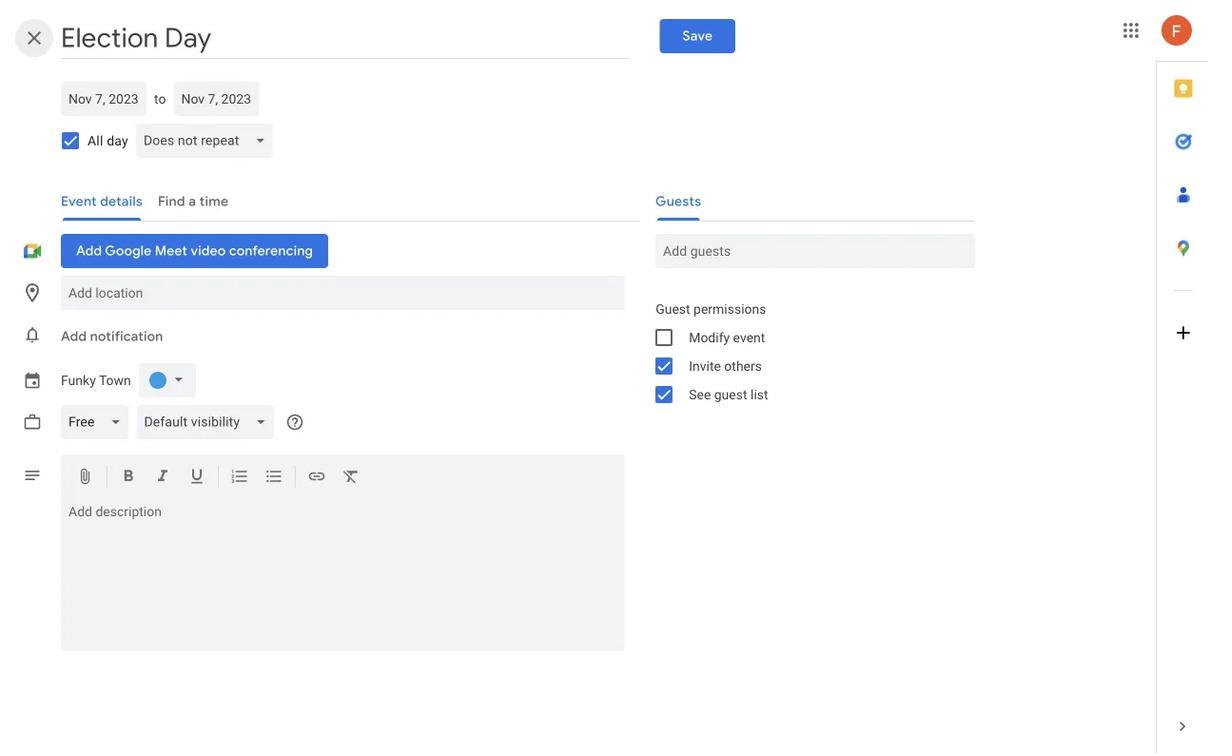 Task type: vqa. For each thing, say whether or not it's contained in the screenshot.
Save button
yes



Task type: locate. For each thing, give the bounding box(es) containing it.
Start date text field
[[68, 88, 139, 110]]

guest
[[656, 301, 690, 317]]

funky town
[[61, 373, 131, 388]]

add
[[61, 328, 87, 345]]

notification
[[90, 328, 163, 345]]

bold image
[[119, 467, 138, 489]]

Description text field
[[61, 504, 625, 647]]

invite others
[[689, 358, 762, 374]]

list
[[751, 387, 768, 402]]

save
[[683, 28, 713, 45]]

tab list
[[1157, 62, 1209, 700]]

numbered list image
[[230, 467, 249, 489]]

formatting options toolbar
[[61, 455, 625, 501]]

None field
[[136, 124, 281, 158], [61, 405, 137, 440], [137, 405, 282, 440], [136, 124, 281, 158], [61, 405, 137, 440], [137, 405, 282, 440]]

event
[[733, 330, 765, 345]]

see
[[689, 387, 711, 402]]

guest
[[714, 387, 747, 402]]

all day
[[88, 133, 128, 148]]

End date text field
[[181, 88, 252, 110]]

day
[[107, 133, 128, 148]]

group
[[640, 295, 975, 409]]

add notification
[[61, 328, 163, 345]]

Location text field
[[68, 276, 618, 310]]

see guest list
[[689, 387, 768, 402]]

underline image
[[187, 467, 206, 489]]

permissions
[[694, 301, 766, 317]]

Guests text field
[[663, 234, 968, 268]]



Task type: describe. For each thing, give the bounding box(es) containing it.
town
[[99, 373, 131, 388]]

insert link image
[[307, 467, 326, 489]]

Title text field
[[61, 17, 629, 59]]

bulleted list image
[[264, 467, 283, 489]]

invite
[[689, 358, 721, 374]]

all
[[88, 133, 103, 148]]

add notification button
[[53, 314, 171, 360]]

modify
[[689, 330, 730, 345]]

to
[[154, 91, 166, 107]]

funky
[[61, 373, 96, 388]]

save button
[[660, 19, 736, 53]]

others
[[724, 358, 762, 374]]

guest permissions
[[656, 301, 766, 317]]

modify event
[[689, 330, 765, 345]]

remove formatting image
[[342, 467, 361, 489]]

group containing guest permissions
[[640, 295, 975, 409]]

italic image
[[153, 467, 172, 489]]



